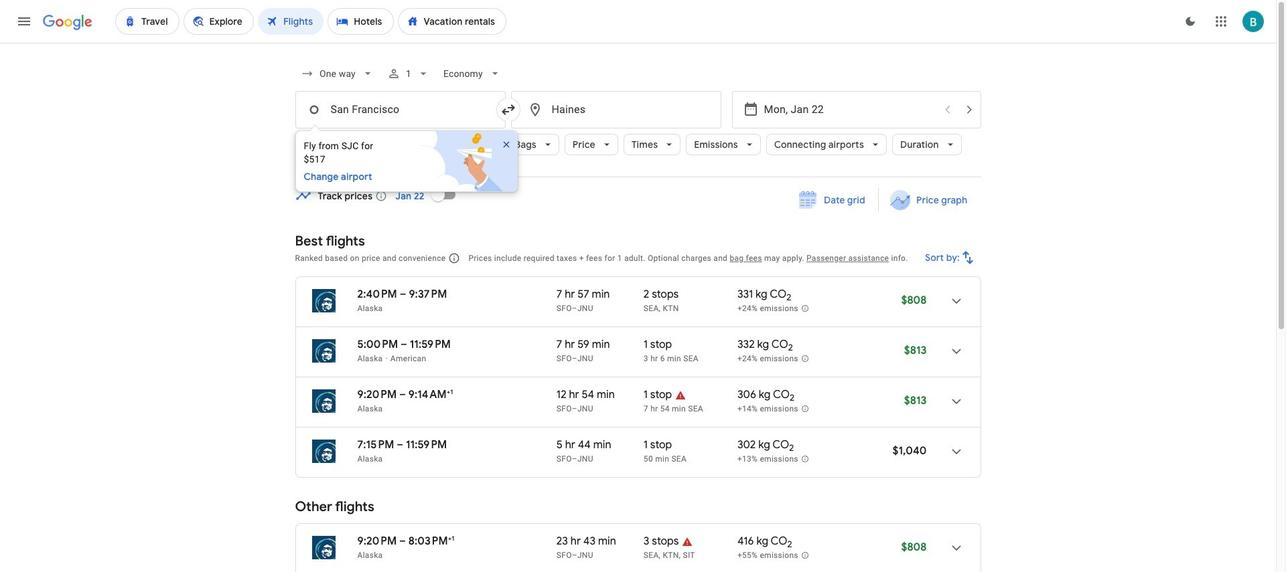 Task type: describe. For each thing, give the bounding box(es) containing it.
Departure time: 9:20 PM. text field
[[357, 389, 397, 402]]

808 us dollars text field for flight details. leaves san francisco international airport (sfo) at 2:40 pm on monday, january 22 and arrives at juneau international airport (jnu) at 9:37 pm on monday, january 22. image
[[901, 294, 927, 308]]

Departure text field
[[764, 92, 936, 128]]

flight details. leaves san francisco international airport (sfo) at 5:00 pm on monday, january 22 and arrives at juneau international airport (jnu) at 11:59 pm on monday, january 22. image
[[940, 336, 973, 368]]

Arrival time: 9:37 PM. text field
[[409, 288, 447, 302]]

flight details. leaves san francisco international airport (sfo) at 9:20 pm on monday, january 22 and arrives at juneau international airport (jnu) at 8:03 pm on tuesday, january 23. image
[[940, 533, 973, 565]]

learn more about ranking image
[[449, 253, 461, 265]]

1040 US dollars text field
[[893, 445, 927, 458]]

3 stops flight. element
[[644, 535, 679, 551]]

Arrival time: 11:59 PM. text field
[[406, 439, 447, 452]]

2 stops flight. element
[[644, 288, 679, 304]]

leaves san francisco international airport (sfo) at 5:00 pm on monday, january 22 and arrives at juneau international airport (jnu) at 11:59 pm on monday, january 22. element
[[357, 338, 451, 352]]

Arrival time: 9:14 AM on  Tuesday, January 23. text field
[[409, 388, 453, 402]]

total duration 12 hr 54 min. element
[[557, 389, 644, 404]]

leaves san francisco international airport (sfo) at 2:40 pm on monday, january 22 and arrives at juneau international airport (jnu) at 9:37 pm on monday, january 22. element
[[357, 288, 447, 302]]

change appearance image
[[1175, 5, 1207, 38]]

loading results progress bar
[[0, 43, 1276, 46]]

Departure time: 5:00 PM. text field
[[357, 338, 398, 352]]

total duration 7 hr 57 min. element
[[557, 288, 644, 304]]

flight details. leaves san francisco international airport (sfo) at 7:15 pm on monday, january 22 and arrives at juneau international airport (jnu) at 11:59 pm on monday, january 22. image
[[940, 436, 973, 468]]

layover (1 of 3) is a 8 hr 36 min overnight layover at seattle-tacoma international airport (sea) in seattle. layover (2 of 3) is a 8 hr layover at ketchikan international airport (ktn) in ketchikan. layover (3 of 3) is a 48 min layover at sitka rocky gutierrez airport terminal building in sitka. element
[[644, 551, 731, 562]]

main menu image
[[16, 13, 32, 29]]

total duration 5 hr 44 min. element
[[557, 439, 644, 454]]

learn more about tracked prices image
[[375, 190, 387, 202]]



Task type: vqa. For each thing, say whether or not it's contained in the screenshot.
Back "Image"
no



Task type: locate. For each thing, give the bounding box(es) containing it.
813 US dollars text field
[[904, 395, 927, 408]]

808 us dollars text field left flight details. leaves san francisco international airport (sfo) at 2:40 pm on monday, january 22 and arrives at juneau international airport (jnu) at 9:37 pm on monday, january 22. image
[[901, 294, 927, 308]]

flight details. leaves san francisco international airport (sfo) at 2:40 pm on monday, january 22 and arrives at juneau international airport (jnu) at 9:37 pm on monday, january 22. image
[[940, 285, 973, 318]]

1 vertical spatial 1 stop flight. element
[[644, 389, 672, 404]]

1 stop flight. element for total duration 5 hr 44 min. element
[[644, 439, 672, 454]]

808 US dollars text field
[[901, 294, 927, 308], [901, 541, 927, 555]]

total duration 7 hr 59 min. element
[[557, 338, 644, 354]]

swap origin and destination. image
[[500, 102, 516, 118]]

1 vertical spatial 808 us dollars text field
[[901, 541, 927, 555]]

0 vertical spatial 1 stop flight. element
[[644, 338, 672, 354]]

None field
[[295, 62, 379, 86], [438, 62, 507, 86], [295, 62, 379, 86], [438, 62, 507, 86]]

Departure time: 2:40 PM. text field
[[357, 288, 397, 302]]

None text field
[[295, 91, 506, 129], [511, 91, 721, 129], [295, 91, 506, 129], [511, 91, 721, 129]]

leaves san francisco international airport (sfo) at 9:20 pm on monday, january 22 and arrives at juneau international airport (jnu) at 8:03 pm on tuesday, january 23. element
[[357, 535, 454, 549]]

find the best price region
[[295, 179, 981, 223]]

1 808 us dollars text field from the top
[[901, 294, 927, 308]]

Arrival time: 11:59 PM. text field
[[410, 338, 451, 352]]

808 us dollars text field for flight details. leaves san francisco international airport (sfo) at 9:20 pm on monday, january 22 and arrives at juneau international airport (jnu) at 8:03 pm on tuesday, january 23. icon
[[901, 541, 927, 555]]

total duration 23 hr 43 min. element
[[557, 535, 644, 551]]

2 vertical spatial 1 stop flight. element
[[644, 439, 672, 454]]

flight details. leaves san francisco international airport (sfo) at 9:20 pm on monday, january 22 and arrives at juneau international airport (jnu) at 9:14 am on tuesday, january 23. image
[[940, 386, 973, 418]]

2 808 us dollars text field from the top
[[901, 541, 927, 555]]

None search field
[[295, 58, 981, 192]]

813 US dollars text field
[[904, 344, 927, 358]]

808 us dollars text field left flight details. leaves san francisco international airport (sfo) at 9:20 pm on monday, january 22 and arrives at juneau international airport (jnu) at 8:03 pm on tuesday, january 23. icon
[[901, 541, 927, 555]]

1 stop flight. element for total duration 7 hr 59 min. element
[[644, 338, 672, 354]]

close image
[[501, 139, 512, 150]]

1 1 stop flight. element from the top
[[644, 338, 672, 354]]

0 vertical spatial 808 us dollars text field
[[901, 294, 927, 308]]

main content
[[295, 179, 981, 573]]

leaves san francisco international airport (sfo) at 7:15 pm on monday, january 22 and arrives at juneau international airport (jnu) at 11:59 pm on monday, january 22. element
[[357, 439, 447, 452]]

1 stop flight. element
[[644, 338, 672, 354], [644, 389, 672, 404], [644, 439, 672, 454]]

layover (1 of 2) is a 1 hr 25 min layover at seattle-tacoma international airport (sea) in seattle. layover (2 of 2) is a 55 min layover at ketchikan international airport (ktn) in ketchikan. element
[[644, 304, 731, 314]]

Arrival time: 8:03 PM on  Tuesday, January 23. text field
[[409, 535, 454, 549]]

leaves san francisco international airport (sfo) at 9:20 pm on monday, january 22 and arrives at juneau international airport (jnu) at 9:14 am on tuesday, january 23. element
[[357, 388, 453, 402]]

3 1 stop flight. element from the top
[[644, 439, 672, 454]]

Departure time: 7:15 PM. text field
[[357, 439, 394, 452]]

2 1 stop flight. element from the top
[[644, 389, 672, 404]]

Departure time: 9:20 PM. text field
[[357, 535, 397, 549]]



